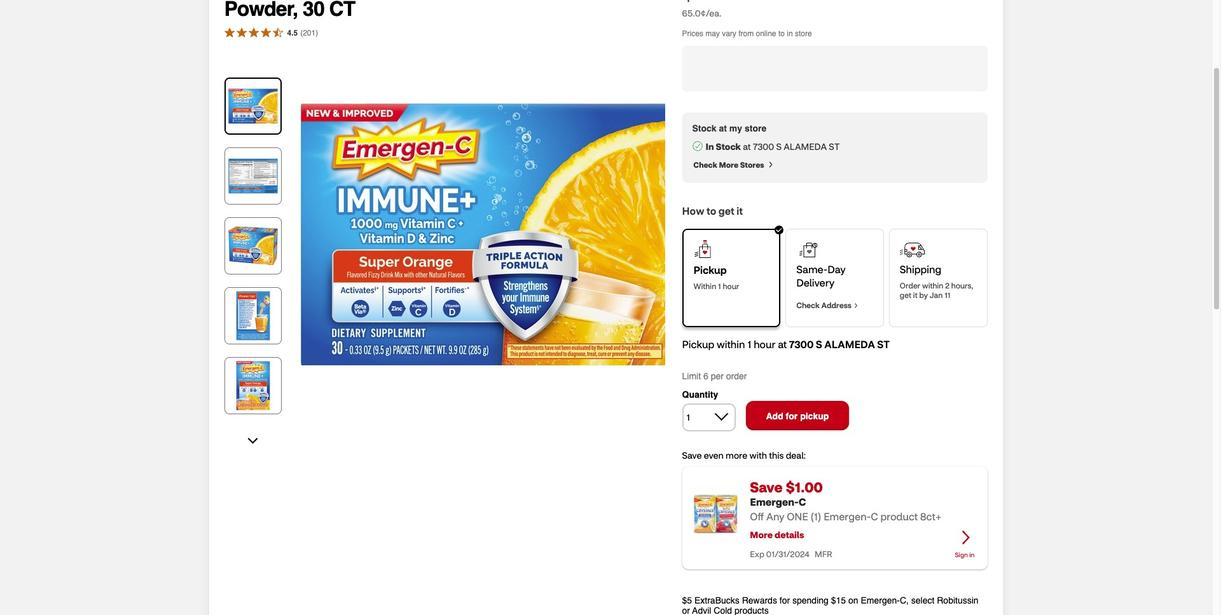 Task type: locate. For each thing, give the bounding box(es) containing it.
1 vertical spatial check
[[797, 301, 822, 310]]

for
[[786, 411, 798, 422], [780, 596, 790, 607]]

1 horizontal spatial at
[[743, 140, 751, 152]]

get
[[719, 204, 735, 217], [900, 291, 912, 300]]

emergen-c immune+ 1000mg vitamin c powder, 30 ct, thumbnail image 3 of 7 image
[[227, 221, 278, 272]]

price $19.49. element
[[682, 0, 753, 4]]

at
[[719, 123, 727, 133], [743, 140, 751, 152], [778, 338, 787, 351]]

1 vertical spatial to
[[707, 204, 717, 217]]

1 vertical spatial c
[[871, 510, 879, 524]]

stock
[[693, 123, 717, 133], [716, 140, 741, 152]]

1 vertical spatial s
[[816, 338, 823, 351]]

to
[[779, 29, 785, 38], [707, 204, 717, 217]]

it
[[737, 204, 743, 217], [914, 291, 918, 300]]

within up order
[[717, 338, 745, 351]]

0 vertical spatial store
[[795, 29, 812, 38]]

it left 'by'
[[914, 291, 918, 300]]

save inside save $1.00 emergen-c off any one (1) emergen-c product 8ct+ more details
[[750, 479, 783, 497]]

clicking on the image opens a new modal with 7 larger images of emergen-c immune+ 1000mg vitamin c powder, 30 ct. some images may not have descriptive text. 1 out of 7. image
[[294, 44, 676, 426]]

pickup up limit
[[682, 338, 715, 351]]

save left even
[[682, 450, 702, 462]]

0 vertical spatial for
[[786, 411, 798, 422]]

c up one
[[799, 496, 807, 509]]

delivery
[[797, 276, 835, 289]]

get left 'by'
[[900, 291, 912, 300]]

in right sign
[[970, 552, 975, 560]]

save $1.00 emergen-c off any one (1) emergen-c product 8ct+ more details
[[750, 479, 942, 542]]

emergen-c immune+ 1000mg vitamin c powder, 30 ct, thumbnail image 1 of 7 image
[[227, 81, 278, 132]]

order
[[900, 281, 921, 291]]

2 vertical spatial emergen-
[[861, 596, 900, 607]]

same-day delivery
[[797, 263, 846, 289]]

prices
[[682, 29, 704, 38]]

limit 6 per order
[[682, 371, 747, 382]]

1 horizontal spatial within
[[923, 281, 944, 291]]

1 horizontal spatial hour
[[754, 338, 776, 351]]

0 horizontal spatial st
[[829, 140, 840, 152]]

same-
[[797, 263, 828, 276]]

0 horizontal spatial check
[[694, 160, 718, 170]]

0 horizontal spatial hour
[[723, 282, 740, 291]]

0 vertical spatial save
[[682, 450, 702, 462]]

1 vertical spatial pickup
[[682, 338, 715, 351]]

hour
[[723, 282, 740, 291], [754, 338, 776, 351]]

1 horizontal spatial 7300
[[789, 338, 814, 351]]

within
[[923, 281, 944, 291], [717, 338, 745, 351]]

how
[[682, 204, 705, 217]]

get inside shipping order within 2 hours, get it by jan 11
[[900, 291, 912, 300]]

1 for within
[[748, 338, 752, 351]]

0 horizontal spatial to
[[707, 204, 717, 217]]

to right online
[[779, 29, 785, 38]]

emergen-c immune+ 1000mg vitamin c powder, 30 ct, thumbnail image 5 of 7 image
[[227, 361, 278, 412]]

vary
[[722, 29, 737, 38]]

exp 01/31/2024 mfr
[[750, 550, 833, 560]]

save for even
[[682, 450, 702, 462]]

0 vertical spatial at
[[719, 123, 727, 133]]

1 inside "pickup within 1 hour"
[[718, 282, 721, 291]]

1 horizontal spatial it
[[914, 291, 918, 300]]

pickup
[[801, 411, 829, 422]]

pickup for within
[[682, 338, 715, 351]]

2 vertical spatial at
[[778, 338, 787, 351]]

emergen-
[[750, 496, 799, 509], [824, 510, 871, 524], [861, 596, 900, 607]]

1 vertical spatial store
[[745, 123, 767, 133]]

check more stores
[[694, 160, 765, 170]]

(
[[300, 28, 303, 37]]

check for check more stores
[[694, 160, 718, 170]]

0 horizontal spatial at
[[719, 123, 727, 133]]

0 vertical spatial it
[[737, 204, 743, 217]]

0 vertical spatial pickup
[[694, 263, 727, 277]]

save for $1.00
[[750, 479, 783, 497]]

7300
[[753, 140, 775, 152], [789, 338, 814, 351]]

1 vertical spatial it
[[914, 291, 918, 300]]

add
[[766, 411, 784, 422]]

1 vertical spatial more
[[750, 530, 773, 542]]

1 vertical spatial for
[[780, 596, 790, 607]]

c,
[[900, 596, 909, 607]]

pickup up the within
[[694, 263, 727, 277]]

product
[[881, 510, 918, 524]]

more down off
[[750, 530, 773, 542]]

stock up in
[[693, 123, 717, 133]]

pickup inside "pickup within 1 hour"
[[694, 263, 727, 277]]

0 vertical spatial 7300
[[753, 140, 775, 152]]

st
[[829, 140, 840, 152], [878, 338, 890, 351]]

within left 2
[[923, 281, 944, 291]]

201
[[303, 28, 316, 37]]

c left the product
[[871, 510, 879, 524]]

in
[[787, 29, 793, 38], [970, 552, 975, 560]]

stock at my store
[[693, 123, 767, 133]]

0 vertical spatial emergen-
[[750, 496, 799, 509]]

0 horizontal spatial more
[[719, 160, 739, 170]]

jan
[[930, 291, 943, 300]]

1 horizontal spatial in
[[970, 552, 975, 560]]

more left 'stores'
[[719, 160, 739, 170]]

check inside check more stores button
[[694, 160, 718, 170]]

store
[[795, 29, 812, 38], [745, 123, 767, 133]]

pickup for within
[[694, 263, 727, 277]]

emergen- up any on the right of the page
[[750, 496, 799, 509]]

1 horizontal spatial s
[[816, 338, 823, 351]]

stock down the 'stock at my store'
[[716, 140, 741, 152]]

1 vertical spatial within
[[717, 338, 745, 351]]

more details button
[[750, 530, 805, 542]]

for right rewards
[[780, 596, 790, 607]]

0 horizontal spatial c
[[799, 496, 807, 509]]

with
[[750, 450, 767, 462]]

to right how
[[707, 204, 717, 217]]

0 vertical spatial s
[[777, 140, 782, 152]]

in right online
[[787, 29, 793, 38]]

save up any on the right of the page
[[750, 479, 783, 497]]

hour for within
[[723, 282, 740, 291]]

add for pickup button
[[746, 401, 850, 431]]

1 vertical spatial in
[[970, 552, 975, 560]]

0 vertical spatial st
[[829, 140, 840, 152]]

for right add
[[786, 411, 798, 422]]

1 vertical spatial hour
[[754, 338, 776, 351]]

pickup
[[694, 263, 727, 277], [682, 338, 715, 351]]

more inside save $1.00 emergen-c off any one (1) emergen-c product 8ct+ more details
[[750, 530, 773, 542]]

1 horizontal spatial save
[[750, 479, 783, 497]]

1 vertical spatial get
[[900, 291, 912, 300]]

save even more with this deal:
[[682, 450, 806, 462]]

0 horizontal spatial 7300
[[753, 140, 775, 152]]

even
[[704, 450, 724, 462]]

0 horizontal spatial in
[[787, 29, 793, 38]]

go to next list of images image
[[248, 438, 258, 445]]

0 vertical spatial stock
[[693, 123, 717, 133]]

extrabucks
[[695, 596, 740, 607]]

or
[[682, 607, 690, 616]]

alameda
[[784, 140, 827, 152], [825, 338, 876, 351]]

(1)
[[811, 510, 822, 524]]

0 horizontal spatial save
[[682, 450, 702, 462]]

0 vertical spatial more
[[719, 160, 739, 170]]

0 vertical spatial within
[[923, 281, 944, 291]]

store right my on the top of the page
[[745, 123, 767, 133]]

from
[[739, 29, 754, 38]]

robitussin
[[938, 596, 979, 607]]

off
[[750, 510, 764, 524]]

within
[[694, 282, 717, 291]]

store right online
[[795, 29, 812, 38]]

s
[[777, 140, 782, 152], [816, 338, 823, 351]]

0 horizontal spatial s
[[777, 140, 782, 152]]

save
[[682, 450, 702, 462], [750, 479, 783, 497]]

1 for within
[[718, 282, 721, 291]]

for inside $5 extrabucks rewards for spending $15 on emergen-c, select robitussin or advil cold products
[[780, 596, 790, 607]]

pickup within 1 hour at 7300 s alameda st
[[682, 338, 890, 351]]

check down delivery
[[797, 301, 822, 310]]

get right how
[[719, 204, 735, 217]]

1 vertical spatial st
[[878, 338, 890, 351]]

hour inside "pickup within 1 hour"
[[723, 282, 740, 291]]

how to get it
[[682, 204, 743, 217]]

1 horizontal spatial get
[[900, 291, 912, 300]]

0 vertical spatial 1
[[718, 282, 721, 291]]

1 vertical spatial emergen-
[[824, 510, 871, 524]]

check
[[694, 160, 718, 170], [797, 301, 822, 310]]

1 vertical spatial 1
[[748, 338, 752, 351]]

1 horizontal spatial 1
[[748, 338, 752, 351]]

7300 up 'stores'
[[753, 140, 775, 152]]

0 vertical spatial hour
[[723, 282, 740, 291]]

7300 down delivery
[[789, 338, 814, 351]]

0 horizontal spatial 1
[[718, 282, 721, 291]]

1 horizontal spatial check
[[797, 301, 822, 310]]

emergen- right on
[[861, 596, 900, 607]]

0 horizontal spatial get
[[719, 204, 735, 217]]

0 vertical spatial check
[[694, 160, 718, 170]]

emergen- right (1)
[[824, 510, 871, 524]]

products
[[735, 607, 769, 616]]

0 vertical spatial in
[[787, 29, 793, 38]]

1 horizontal spatial to
[[779, 29, 785, 38]]

1 horizontal spatial store
[[795, 29, 812, 38]]

within inside shipping order within 2 hours, get it by jan 11
[[923, 281, 944, 291]]

1
[[718, 282, 721, 291], [748, 338, 752, 351]]

details
[[775, 530, 805, 542]]

more
[[719, 160, 739, 170], [750, 530, 773, 542]]

0 horizontal spatial store
[[745, 123, 767, 133]]

it down check more stores button
[[737, 204, 743, 217]]

1 horizontal spatial more
[[750, 530, 773, 542]]

1 vertical spatial save
[[750, 479, 783, 497]]

0 vertical spatial get
[[719, 204, 735, 217]]

shipping order within 2 hours, get it by jan 11
[[900, 263, 974, 300]]

check down in
[[694, 160, 718, 170]]



Task type: vqa. For each thing, say whether or not it's contained in the screenshot.
text field
no



Task type: describe. For each thing, give the bounding box(es) containing it.
0 horizontal spatial it
[[737, 204, 743, 217]]

select
[[912, 596, 935, 607]]

this
[[770, 450, 784, 462]]

1 vertical spatial stock
[[716, 140, 741, 152]]

cold
[[714, 607, 733, 616]]

emergen- inside $5 extrabucks rewards for spending $15 on emergen-c, select robitussin or advil cold products
[[861, 596, 900, 607]]

2
[[946, 281, 950, 291]]

sign
[[955, 552, 968, 560]]

stores
[[740, 160, 765, 170]]

advil
[[693, 607, 712, 616]]

0 horizontal spatial within
[[717, 338, 745, 351]]

65.0¢each. element
[[682, 7, 722, 19]]

1 horizontal spatial st
[[878, 338, 890, 351]]

sign in
[[955, 552, 975, 560]]

8ct+
[[921, 510, 942, 524]]

more
[[726, 450, 748, 462]]

in stock at 7300 s alameda st element
[[693, 140, 978, 152]]

rewards
[[742, 596, 778, 607]]

any
[[767, 510, 785, 524]]

day
[[828, 263, 846, 276]]

6
[[704, 371, 709, 382]]

in stock at 7300 s alameda st
[[706, 140, 840, 152]]

deal:
[[786, 450, 806, 462]]

hour for within
[[754, 338, 776, 351]]

hours,
[[952, 281, 974, 291]]

spending
[[793, 596, 829, 607]]

limit
[[682, 371, 701, 382]]

11
[[945, 291, 951, 300]]

pickup within 1 hour
[[694, 263, 740, 291]]

it inside shipping order within 2 hours, get it by jan 11
[[914, 291, 918, 300]]

$1.00
[[786, 479, 823, 497]]

$15
[[832, 596, 846, 607]]

4.5 ( 201 )
[[287, 28, 318, 37]]

online
[[756, 29, 777, 38]]

)
[[316, 28, 318, 37]]

prices may vary from online to in store
[[682, 29, 812, 38]]

1 vertical spatial 7300
[[789, 338, 814, 351]]

emergen-c immune+ 1000mg vitamin c powder, 30 ct, thumbnail image 2 of 7 image
[[227, 151, 278, 202]]

on
[[849, 596, 859, 607]]

65.0¢/ea.
[[682, 7, 722, 19]]

exp
[[750, 550, 765, 560]]

one
[[787, 510, 809, 524]]

2 horizontal spatial at
[[778, 338, 787, 351]]

address
[[822, 301, 852, 310]]

4.5
[[287, 28, 298, 37]]

mfr
[[815, 550, 833, 560]]

1 horizontal spatial c
[[871, 510, 879, 524]]

0 vertical spatial to
[[779, 29, 785, 38]]

for inside button
[[786, 411, 798, 422]]

1 vertical spatial at
[[743, 140, 751, 152]]

1 vertical spatial alameda
[[825, 338, 876, 351]]

0 vertical spatial c
[[799, 496, 807, 509]]

0 vertical spatial alameda
[[784, 140, 827, 152]]

shipping
[[900, 263, 942, 276]]

add for pickup
[[766, 411, 829, 422]]

check for check
[[797, 301, 822, 310]]

01/31/2024
[[767, 550, 810, 560]]

$5 extrabucks rewards for spending $15 on emergen-c, select robitussin or advil cold products
[[682, 596, 979, 616]]

per
[[711, 371, 724, 382]]

more inside check more stores button
[[719, 160, 739, 170]]

order
[[727, 371, 747, 382]]

sign in link
[[949, 529, 982, 560]]

$5
[[682, 596, 692, 607]]

in
[[706, 140, 714, 152]]

emergen-c immune+ 1000mg vitamin c powder, 30 ct, thumbnail image 4 of 7 image
[[227, 291, 278, 342]]

by
[[920, 291, 928, 300]]

may
[[706, 29, 720, 38]]

quantity
[[682, 390, 719, 400]]

check more stores button
[[693, 160, 775, 170]]

my
[[730, 123, 743, 133]]



